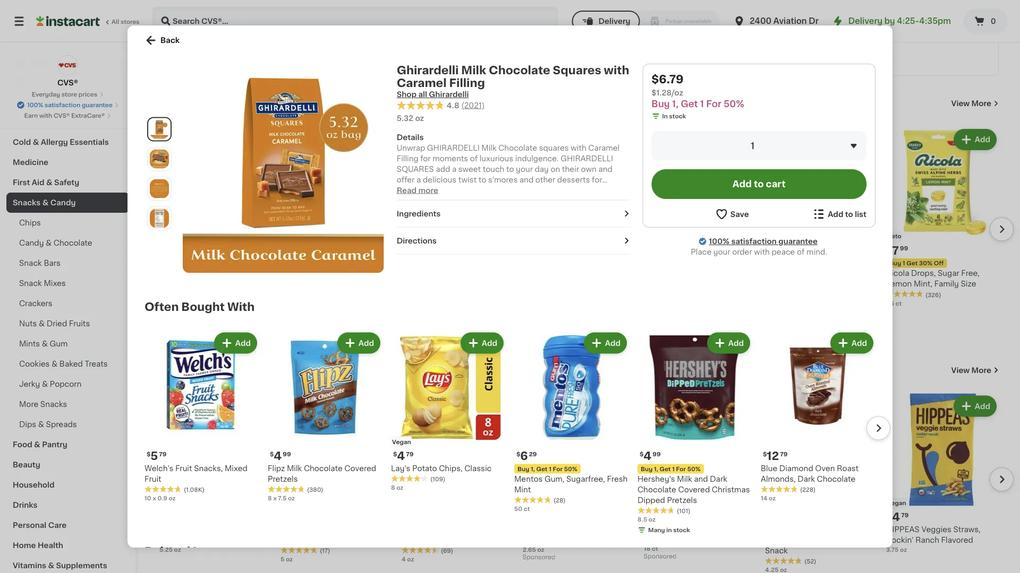 Task type: locate. For each thing, give the bounding box(es) containing it.
buy 1, get 1 for 50% up rocher
[[284, 261, 344, 266]]

chocolate,
[[298, 280, 338, 288]]

squares
[[553, 65, 601, 76]]

100% satisfaction guarantee up place your order with peace of mind.
[[709, 238, 818, 245]]

0 horizontal spatial ct
[[524, 507, 530, 513]]

None search field
[[152, 6, 558, 36]]

2 horizontal spatial 5
[[771, 245, 779, 256]]

1 field
[[652, 131, 867, 161]]

79 down directions
[[416, 246, 424, 251]]

1 vertical spatial many
[[648, 528, 665, 534]]

candy down the safety in the left of the page
[[50, 199, 76, 207]]

ct inside group
[[652, 546, 658, 552]]

buy 1, get 1 for 50% for 6
[[518, 467, 578, 472]]

(69)
[[441, 549, 453, 554]]

50% for 4
[[687, 467, 701, 472]]

with inside ghirardelli milk chocolate squares with caramel filling shop all ghirardelli
[[604, 65, 629, 76]]

1 vertical spatial in
[[667, 528, 672, 534]]

$ inside the $ 7 29
[[283, 246, 287, 251]]

0 horizontal spatial guarantee
[[82, 102, 113, 108]]

79 inside $ 12 79
[[780, 452, 788, 458]]

cvs®
[[57, 79, 78, 87], [54, 113, 70, 119]]

milk down ferrero
[[281, 280, 296, 288]]

0 vertical spatial with
[[604, 65, 629, 76]]

buy for mentos gum, sugarfree, fresh mint
[[518, 467, 529, 472]]

add inside add to list "button"
[[828, 211, 844, 218]]

milk inside flipz milk chocolate covered pretzels
[[287, 465, 302, 473]]

to inside add to cart button
[[754, 180, 764, 189]]

& for mints
[[42, 341, 48, 348]]

2 vertical spatial with
[[754, 249, 770, 256]]

79 inside $ 4 79
[[406, 452, 414, 458]]

99 down keto
[[900, 246, 908, 251]]

snack bars
[[19, 260, 61, 267]]

see eligible items for rainbow
[[182, 328, 250, 335]]

1 ranch from the left
[[765, 537, 789, 544]]

product group
[[159, 127, 272, 341], [281, 127, 393, 339], [402, 127, 514, 328], [523, 127, 636, 328], [644, 127, 757, 328], [765, 127, 878, 328], [886, 127, 999, 308], [145, 331, 259, 503], [268, 331, 383, 503], [391, 331, 506, 493], [514, 331, 629, 514], [638, 331, 752, 537], [761, 331, 876, 503], [159, 394, 272, 554], [281, 394, 393, 564], [402, 394, 514, 564], [523, 394, 636, 564], [644, 394, 757, 563], [765, 394, 878, 574], [886, 394, 999, 554]]

79 up lay's
[[406, 452, 414, 458]]

snack
[[19, 260, 42, 267], [19, 280, 42, 287], [765, 547, 788, 555]]

sponsored badge image
[[644, 554, 676, 560], [523, 555, 555, 561]]

see eligible items button for rainbow
[[159, 323, 272, 341]]

eligible down bought
[[198, 328, 226, 335]]

to for cart
[[754, 180, 764, 189]]

0 vertical spatial 100% satisfaction guarantee
[[27, 102, 113, 108]]

add inside add to cart button
[[733, 180, 752, 189]]

1, inside $6.79 $1.28/oz buy 1, get 1 for 50%
[[672, 100, 679, 109]]

$5.79 element
[[644, 244, 757, 258]]

1 vertical spatial hershey's
[[638, 476, 675, 483]]

1 horizontal spatial vegan
[[392, 439, 411, 445]]

many in stock down clusters,
[[170, 311, 212, 317]]

79 right 12 on the bottom right of the page
[[780, 452, 788, 458]]

add button for hippeas veggies straws, rockin' ranch flavored
[[955, 397, 996, 416]]

snack for snack bars
[[19, 260, 42, 267]]

product group containing sensible portions zesty ranch vegetable & potato snack
[[765, 394, 878, 574]]

1 7 from the left
[[287, 245, 293, 256]]

1 vertical spatial 100%
[[709, 238, 730, 245]]

to for list
[[845, 211, 853, 218]]

2 view from the top
[[951, 367, 970, 374]]

0 horizontal spatial 6
[[408, 245, 415, 256]]

flipz
[[268, 465, 285, 473]]

vegetable
[[791, 537, 829, 544]]

0 vertical spatial view
[[951, 100, 970, 107]]

fruit down welch's at the left
[[145, 476, 161, 483]]

first aid & safety
[[13, 179, 79, 187]]

cookies
[[19, 361, 50, 368]]

more
[[972, 100, 992, 107], [972, 367, 992, 374], [19, 401, 38, 409]]

1 horizontal spatial many in stock
[[648, 528, 690, 534]]

$ down "50 ct"
[[525, 513, 529, 518]]

see eligible items for milk
[[303, 326, 371, 333]]

for for 4
[[676, 467, 686, 472]]

$ 6 29
[[516, 451, 537, 462]]

blue
[[761, 465, 778, 473]]

hershey's inside hershey's holiday spo nsored
[[388, 3, 436, 12]]

0 vertical spatial many in stock
[[170, 311, 212, 317]]

& up bars
[[46, 240, 52, 247]]

1 horizontal spatial covered
[[678, 487, 710, 494]]

& right dips
[[38, 421, 44, 429]]

1 $ 4 99 from the left
[[270, 451, 291, 462]]

item carousel region containing 5
[[145, 327, 891, 541]]

2 dark from the left
[[798, 476, 815, 483]]

8.5 oz
[[638, 517, 656, 523]]

0 vertical spatial snacks,
[[194, 465, 223, 473]]

1 vertical spatial with
[[39, 113, 52, 119]]

guarantee up of
[[779, 238, 818, 245]]

see eligible items down bought
[[182, 328, 250, 335]]

product group containing 8
[[523, 394, 636, 564]]

sponsored badge image down '2.65'
[[523, 555, 555, 561]]

29 inside the $ 7 29
[[294, 246, 302, 251]]

1 dark from the left
[[710, 476, 727, 483]]

mints
[[19, 341, 40, 348]]

29 up mentos
[[529, 452, 537, 458]]

0 horizontal spatial satisfaction
[[45, 102, 80, 108]]

snacks, inside welch's fruit snacks, mixed fruit
[[194, 465, 223, 473]]

1 horizontal spatial x
[[273, 496, 277, 502]]

1 horizontal spatial 8 oz
[[391, 485, 403, 491]]

0 vertical spatial snacks
[[13, 199, 41, 207]]

potato up (109)
[[412, 465, 437, 473]]

18
[[644, 546, 651, 552]]

1 inside $6.79 $1.28/oz buy 1, get 1 for 50%
[[700, 100, 704, 109]]

1 horizontal spatial ct
[[652, 546, 658, 552]]

eligible for rainbow
[[198, 328, 226, 335]]

mind.
[[807, 249, 827, 256]]

99 up 'dipped'
[[653, 452, 661, 458]]

items
[[349, 326, 371, 333], [228, 328, 250, 335]]

candy & chocolate link
[[6, 233, 129, 253]]

1 vertical spatial snack
[[19, 280, 42, 287]]

related
[[145, 547, 190, 558]]

oz inside hippeas veggies straws, rockin' ranch flavored 3.75 oz
[[900, 547, 907, 553]]

potato inside sensible portions zesty ranch vegetable & potato snack
[[838, 537, 863, 544]]

candy down ferrero
[[281, 291, 305, 298]]

get for ricola drops, sugar free, lemon mint, family size
[[907, 261, 918, 266]]

0 horizontal spatial delivery
[[599, 18, 631, 25]]

view more for first view more link from the bottom of the page
[[951, 367, 992, 374]]

1 horizontal spatial many
[[648, 528, 665, 534]]

delivery inside button
[[599, 18, 631, 25]]

1 vertical spatial stock
[[195, 311, 212, 317]]

many down clusters,
[[170, 311, 187, 317]]

50% up mentos gum, sugarfree, fresh mint
[[564, 467, 578, 472]]

add button
[[228, 130, 269, 149], [349, 130, 390, 149], [712, 130, 753, 149], [834, 130, 875, 149], [955, 130, 996, 149], [215, 334, 256, 353], [338, 334, 379, 353], [462, 334, 503, 353], [585, 334, 626, 353], [708, 334, 749, 353], [831, 334, 873, 353], [470, 397, 511, 416], [712, 397, 753, 416], [955, 397, 996, 416]]

sweet
[[523, 537, 546, 544]]

buy up 'dipped'
[[641, 467, 653, 472]]

2 vertical spatial candy
[[281, 291, 305, 298]]

0 vertical spatial in
[[188, 311, 194, 317]]

100% satisfaction guarantee button
[[17, 99, 119, 109]]

(2021)
[[461, 102, 485, 109]]

classic
[[465, 465, 492, 473]]

2 horizontal spatial 99
[[900, 246, 908, 251]]

cold & allergy essentials
[[13, 139, 109, 146]]

30%
[[919, 261, 933, 266]]

99 for 1
[[900, 246, 908, 251]]

1 vertical spatial candy
[[19, 240, 44, 247]]

ghirardelli milk chocolate squares with caramel filling shop all ghirardelli
[[397, 65, 629, 98]]

bought
[[181, 302, 225, 313]]

in down "69"
[[667, 528, 672, 534]]

crackers link
[[6, 294, 129, 314]]

0 horizontal spatial to
[[754, 180, 764, 189]]

1, for 6
[[531, 467, 535, 472]]

to inside add to list "button"
[[845, 211, 853, 218]]

product group containing 13
[[644, 394, 757, 563]]

1 vertical spatial view more
[[951, 367, 992, 374]]

to left cart
[[754, 180, 764, 189]]

see eligible items
[[303, 326, 371, 333], [182, 328, 250, 335]]

snack up crackers
[[19, 280, 42, 287]]

vegan up $ 4 79
[[392, 439, 411, 445]]

get up in stock
[[681, 100, 698, 109]]

sponsored badge image down the "18 ct"
[[644, 554, 676, 560]]

0 vertical spatial fruit
[[175, 465, 192, 473]]

ct right 45
[[896, 301, 902, 306]]

2 vertical spatial more
[[19, 401, 38, 409]]

nuts & dried fruits link
[[6, 314, 129, 334]]

ranch down the veggies
[[916, 537, 939, 544]]

with down lists
[[39, 113, 52, 119]]

buy for ferrero rocher fine hazelnut milk chocolate, chocolate candy gift box
[[284, 261, 296, 266]]

hershey's holiday image
[[160, 0, 379, 75]]

6 79
[[408, 245, 424, 256]]

earn with cvs® extracare® link
[[24, 112, 111, 120]]

see for rainbow
[[182, 328, 196, 335]]

satisfaction down everyday store prices at the top left of page
[[45, 102, 80, 108]]

often bought with
[[145, 302, 255, 313]]

product group containing 1
[[523, 127, 636, 328]]

1 vertical spatial chips
[[159, 365, 194, 376]]

mentos gum, sugarfree, fresh mint
[[514, 476, 628, 494]]

1 vertical spatial 29
[[529, 452, 537, 458]]

ingredients
[[397, 210, 441, 218]]

1 inside field
[[751, 142, 755, 151]]

more inside more snacks "link"
[[19, 401, 38, 409]]

spicy
[[610, 526, 631, 534]]

snack up 4.25 oz
[[765, 547, 788, 555]]

with down 100% satisfaction guarantee link
[[754, 249, 770, 256]]

1 horizontal spatial pretzels
[[667, 497, 697, 505]]

chocolate inside flipz milk chocolate covered pretzels
[[304, 465, 343, 473]]

$6.79
[[652, 74, 684, 85]]

0 horizontal spatial see eligible items button
[[159, 323, 272, 341]]

snacks, up flavored,
[[217, 526, 246, 534]]

milk right flipz
[[287, 465, 302, 473]]

chips link for first view more link from the bottom of the page
[[159, 364, 194, 377]]

delivery for delivery by 4:25-4:35pm
[[848, 17, 883, 25]]

1 vertical spatial more
[[972, 367, 992, 374]]

aviation
[[774, 17, 807, 25]]

item carousel region containing 8
[[159, 390, 1014, 574]]

1, for 7
[[297, 261, 301, 266]]

1, up in stock
[[672, 100, 679, 109]]

see for milk
[[303, 326, 318, 333]]

guarantee up extracare®
[[82, 102, 113, 108]]

chips link
[[6, 213, 129, 233], [159, 364, 194, 377]]

0 horizontal spatial vegan
[[282, 500, 301, 506]]

items down ferrero rocher fine hazelnut milk chocolate, chocolate candy gift box
[[349, 326, 371, 333]]

$ inside $ 4 79
[[393, 452, 397, 458]]

8 up jack
[[529, 512, 537, 523]]

79 inside $ 5 79
[[159, 452, 167, 458]]

$ 8 jack link's beef jerky, spicy sweet chili 2.65 oz
[[523, 512, 631, 553]]

get for ferrero rocher fine hazelnut milk chocolate, chocolate candy gift box
[[303, 261, 314, 266]]

1 horizontal spatial chips link
[[159, 364, 194, 377]]

$ 4 99 up 'dipped'
[[640, 451, 661, 462]]

& right cold
[[33, 139, 39, 146]]

vegan inside "product" group
[[282, 500, 301, 506]]

1, up the "nerds" at top left
[[176, 261, 180, 266]]

get
[[681, 100, 698, 109], [181, 261, 193, 266], [303, 261, 314, 266], [907, 261, 918, 266], [536, 467, 548, 472], [660, 467, 671, 472]]

instacart logo image
[[36, 15, 100, 28]]

snacks down first
[[13, 199, 41, 207]]

buy 1, get 1 for 50% up gum,
[[518, 467, 578, 472]]

79 for 5
[[159, 452, 167, 458]]

1 horizontal spatial eligible
[[319, 326, 347, 333]]

0 vertical spatial view more
[[951, 100, 992, 107]]

0 vertical spatial ct
[[896, 301, 902, 306]]

delivery button
[[572, 11, 640, 32]]

0 horizontal spatial covered
[[344, 465, 376, 473]]

(326)
[[926, 292, 941, 298]]

2 view more from the top
[[951, 367, 992, 374]]

0 button
[[964, 9, 1007, 34]]

1 vertical spatial 8 oz
[[391, 485, 403, 491]]

0 horizontal spatial 5
[[151, 451, 158, 462]]

spo
[[388, 16, 400, 22]]

1 horizontal spatial dark
[[798, 476, 815, 483]]

0 vertical spatial 29
[[294, 246, 302, 251]]

0 horizontal spatial x
[[153, 496, 156, 502]]

$ left 49 at the right top of page
[[767, 246, 771, 251]]

0 horizontal spatial eligible
[[198, 328, 226, 335]]

item carousel region
[[159, 123, 1014, 347], [145, 327, 891, 541], [159, 390, 1014, 574]]

snack left bars
[[19, 260, 42, 267]]

50% inside $6.79 $1.28/oz buy 1, get 1 for 50%
[[724, 100, 744, 109]]

add button for mentos gum, sugarfree, fresh mint
[[585, 334, 626, 353]]

oven
[[815, 465, 835, 473]]

29 up ferrero
[[294, 246, 302, 251]]

2 $ 4 99 from the left
[[640, 451, 661, 462]]

milk up filling
[[461, 65, 486, 76]]

items for ferrero rocher fine hazelnut milk chocolate, chocolate candy gift box
[[349, 326, 371, 333]]

6 up mentos
[[520, 451, 528, 462]]

x right 10
[[153, 496, 156, 502]]

see eligible items down the box
[[303, 326, 371, 333]]

1, up ferrero
[[297, 261, 301, 266]]

stock right in
[[669, 113, 686, 119]]

50% up "and"
[[687, 467, 701, 472]]

buy for nerds candy, gummy clusters, rainbow
[[163, 261, 174, 266]]

x
[[153, 496, 156, 502], [273, 496, 277, 502]]

see
[[303, 326, 318, 333], [182, 328, 196, 335]]

hot
[[188, 537, 202, 544]]

1 vertical spatial satisfaction
[[731, 238, 777, 245]]

7 up ferrero
[[287, 245, 293, 256]]

2 vertical spatial 5
[[281, 557, 284, 563]]

flavored,
[[204, 537, 237, 544]]

vegan for (17)
[[282, 500, 301, 506]]

8 oz down lay's
[[391, 485, 403, 491]]

1 horizontal spatial in
[[667, 528, 672, 534]]

8 left 7.5
[[268, 496, 272, 502]]

1 vertical spatial guarantee
[[779, 238, 818, 245]]

0 vertical spatial snack
[[19, 260, 42, 267]]

chocolate
[[489, 65, 550, 76], [54, 240, 92, 247], [340, 280, 379, 288], [304, 465, 343, 473], [817, 476, 856, 483], [638, 487, 676, 494]]

99
[[900, 246, 908, 251], [283, 452, 291, 458], [653, 452, 661, 458]]

fruit up the (1.08k)
[[175, 465, 192, 473]]

1 horizontal spatial $ 4 99
[[640, 451, 661, 462]]

stock down rainbow
[[195, 311, 212, 317]]

eligible
[[319, 326, 347, 333], [198, 328, 226, 335]]

99 up flipz
[[283, 452, 291, 458]]

$ inside $ 6 29
[[516, 452, 520, 458]]

99 for milk
[[283, 452, 291, 458]]

1, for 4
[[654, 467, 658, 472]]

dark inside hershey's milk and dark chocolate covered christmas dipped pretzels
[[710, 476, 727, 483]]

0 horizontal spatial 100% satisfaction guarantee
[[27, 102, 113, 108]]

1 horizontal spatial items
[[349, 326, 371, 333]]

0 vertical spatial pretzels
[[268, 476, 298, 483]]

hershey's for holiday
[[388, 3, 436, 12]]

50% for 7
[[330, 261, 344, 266]]

see eligible items button down bought
[[159, 323, 272, 341]]

29
[[294, 246, 302, 251], [529, 452, 537, 458]]

cvs® down 100% satisfaction guarantee button
[[54, 113, 70, 119]]

shop up it
[[30, 58, 50, 66]]

7.5
[[278, 496, 287, 502]]

2 horizontal spatial with
[[754, 249, 770, 256]]

1 horizontal spatial see
[[303, 326, 318, 333]]

(228)
[[800, 488, 816, 493]]

& left 'gum'
[[42, 341, 48, 348]]

100% up the earn
[[27, 102, 43, 108]]

snacks, inside chester's corn snacks, flamin' hot flavored, fries 5.25 oz
[[217, 526, 246, 534]]

diamond
[[779, 465, 813, 473]]

details
[[397, 134, 424, 141]]

it
[[47, 80, 52, 87]]

add button for ricola drops, sugar free, lemon mint, family size
[[955, 130, 996, 149]]

product group containing ★★★★★
[[281, 394, 393, 564]]

$ up blue
[[763, 452, 767, 458]]

many in stock
[[170, 311, 212, 317], [648, 528, 690, 534]]

$1.28/oz
[[652, 89, 683, 97]]

add button for welch's fruit snacks, mixed fruit
[[215, 334, 256, 353]]

candy inside ferrero rocher fine hazelnut milk chocolate, chocolate candy gift box
[[281, 291, 305, 298]]

$ inside $ 12 79
[[763, 452, 767, 458]]

drops,
[[911, 270, 936, 277]]

add to cart
[[733, 180, 786, 189]]

2 vertical spatial snack
[[765, 547, 788, 555]]

& for cold
[[33, 139, 39, 146]]

1 view from the top
[[951, 100, 970, 107]]

dark up christmas
[[710, 476, 727, 483]]

snack for snack mixes
[[19, 280, 42, 287]]

hershey's holiday spo nsored
[[388, 3, 475, 22]]

product group containing 12
[[761, 331, 876, 503]]

flamin'
[[159, 537, 186, 544]]

0 horizontal spatial many in stock
[[170, 311, 212, 317]]

& right jerky
[[42, 381, 48, 388]]

chocolate inside ferrero rocher fine hazelnut milk chocolate, chocolate candy gift box
[[340, 280, 379, 288]]

0 horizontal spatial many
[[170, 311, 187, 317]]

link's
[[543, 526, 564, 534]]

1, up 'dipped'
[[654, 467, 658, 472]]

1 horizontal spatial see eligible items
[[303, 326, 371, 333]]

1 vertical spatial covered
[[678, 487, 710, 494]]

$ inside the '$ 5 49'
[[767, 246, 771, 251]]

2 vertical spatial ct
[[652, 546, 658, 552]]

0 horizontal spatial see
[[182, 328, 196, 335]]

buy 1, get 1 for 50% up hershey's milk and dark chocolate covered christmas dipped pretzels
[[641, 467, 701, 472]]

79 inside 4 79
[[901, 513, 909, 518]]

get up ferrero
[[303, 261, 314, 266]]

get left the 30%
[[907, 261, 918, 266]]

1 horizontal spatial candy
[[50, 199, 76, 207]]

milk inside ferrero rocher fine hazelnut milk chocolate, chocolate candy gift box
[[281, 280, 296, 288]]

29 for 6
[[529, 452, 537, 458]]

0 horizontal spatial $ 4 99
[[270, 451, 291, 462]]

1 horizontal spatial ranch
[[916, 537, 939, 544]]

2 horizontal spatial candy
[[281, 291, 305, 298]]

prices
[[79, 92, 97, 98]]

0 vertical spatial 5
[[771, 245, 779, 256]]

cookies & baked treats link
[[6, 354, 129, 375]]

0 vertical spatial chips link
[[6, 213, 129, 233]]

pretzels inside flipz milk chocolate covered pretzels
[[268, 476, 298, 483]]

add button for 5
[[834, 130, 875, 149]]

0 vertical spatial chips
[[19, 219, 41, 227]]

hershey's up 'dipped'
[[638, 476, 675, 483]]

to
[[754, 180, 764, 189], [845, 211, 853, 218]]

for for 7
[[319, 261, 329, 266]]

1 horizontal spatial 29
[[529, 452, 537, 458]]

milk left "and"
[[677, 476, 692, 483]]

view for first view more link from the bottom of the page
[[951, 367, 970, 374]]

8 inside $ 8 jack link's beef jerky, spicy sweet chili 2.65 oz
[[529, 512, 537, 523]]

oz inside $ 8 jack link's beef jerky, spicy sweet chili 2.65 oz
[[537, 547, 544, 553]]

dark up "(228)" on the right
[[798, 476, 815, 483]]

$ up mentos
[[516, 452, 520, 458]]

1 vertical spatial pretzels
[[667, 497, 697, 505]]

nuts & dried fruits
[[19, 320, 90, 328]]

milk inside hershey's milk and dark chocolate covered christmas dipped pretzels
[[677, 476, 692, 483]]

drinks link
[[6, 496, 129, 516]]

& down the zesty
[[831, 537, 837, 544]]

satisfaction
[[45, 102, 80, 108], [731, 238, 777, 245]]

portions
[[799, 526, 830, 534]]

view more for 1st view more link from the top of the page
[[951, 100, 992, 107]]

0 horizontal spatial chips link
[[6, 213, 129, 233]]

& for snacks
[[42, 199, 49, 207]]

0 vertical spatial guarantee
[[82, 102, 113, 108]]

1 x from the left
[[153, 496, 156, 502]]

1 vertical spatial 6
[[520, 451, 528, 462]]

get for nerds candy, gummy clusters, rainbow
[[181, 261, 193, 266]]

1 horizontal spatial potato
[[838, 537, 863, 544]]

2 x from the left
[[273, 496, 277, 502]]

with
[[604, 65, 629, 76], [39, 113, 52, 119], [754, 249, 770, 256]]

2 ranch from the left
[[916, 537, 939, 544]]

guarantee inside 100% satisfaction guarantee link
[[779, 238, 818, 245]]

4.25
[[765, 568, 779, 573]]

eligible down the box
[[319, 326, 347, 333]]

1 vertical spatial potato
[[838, 537, 863, 544]]

stock down (101)
[[673, 528, 690, 534]]

hershey's up nsored
[[388, 3, 436, 12]]

hershey's inside hershey's milk and dark chocolate covered christmas dipped pretzels
[[638, 476, 675, 483]]

see down the often bought with
[[182, 328, 196, 335]]

1 vertical spatial shop
[[397, 91, 417, 98]]

dips & spreads
[[19, 421, 77, 429]]

ct for buy 1 get 30% off
[[896, 301, 902, 306]]

1 horizontal spatial 99
[[653, 452, 661, 458]]

$6.79 $1.28/oz buy 1, get 1 for 50%
[[652, 74, 744, 109]]

satisfaction up place your order with peace of mind.
[[731, 238, 777, 245]]

29 inside $ 6 29
[[529, 452, 537, 458]]

2 7 from the left
[[892, 245, 899, 256]]

potato down the zesty
[[838, 537, 863, 544]]

view
[[951, 100, 970, 107], [951, 367, 970, 374]]

79 up hippeas
[[901, 513, 909, 518]]

x left 7.5
[[273, 496, 277, 502]]

5 for $ 5 49
[[771, 245, 779, 256]]

many down '13'
[[648, 528, 665, 534]]

ranch inside hippeas veggies straws, rockin' ranch flavored 3.75 oz
[[916, 537, 939, 544]]

1 vertical spatial ct
[[524, 507, 530, 513]]

0 horizontal spatial see eligible items
[[182, 328, 250, 335]]

0 vertical spatial covered
[[344, 465, 376, 473]]

1 view more from the top
[[951, 100, 992, 107]]

milk inside ghirardelli milk chocolate squares with caramel filling shop all ghirardelli
[[461, 65, 486, 76]]

candy & chocolate
[[19, 240, 92, 247]]

$ down keto
[[888, 246, 892, 251]]

covered left lay's
[[344, 465, 376, 473]]

$ up 'dipped'
[[640, 452, 644, 458]]

& right nuts
[[39, 320, 45, 328]]

99 inside $ 7 99
[[900, 246, 908, 251]]

$ inside $ 7 99
[[888, 246, 892, 251]]

get for hershey's milk and dark chocolate covered christmas dipped pretzels
[[660, 467, 671, 472]]

beef
[[566, 526, 583, 534]]

candy up snack bars
[[19, 240, 44, 247]]

& right food in the left bottom of the page
[[34, 442, 40, 449]]

50%
[[724, 100, 744, 109], [209, 261, 223, 266], [330, 261, 344, 266], [564, 467, 578, 472], [687, 467, 701, 472]]

ranch
[[765, 537, 789, 544], [916, 537, 939, 544]]



Task type: describe. For each thing, give the bounding box(es) containing it.
8 down clusters,
[[159, 301, 163, 306]]

1 horizontal spatial 6
[[520, 451, 528, 462]]

& for dips
[[38, 421, 44, 429]]

snack mixes
[[19, 280, 66, 287]]

sugar
[[938, 270, 960, 277]]

1 view more link from the top
[[951, 98, 999, 109]]

buy 1, get 1 for 50% for 7
[[284, 261, 344, 266]]

product group containing chester's corn snacks, flamin' hot flavored, fries
[[159, 394, 272, 554]]

0 horizontal spatial 8 oz
[[159, 301, 172, 306]]

mix
[[703, 526, 716, 534]]

delivery for delivery
[[599, 18, 631, 25]]

item carousel region containing 7
[[159, 123, 1014, 347]]

sponsored badge image for ★★★★★
[[644, 554, 676, 560]]

more
[[418, 187, 438, 194]]

snacks inside "link"
[[40, 401, 67, 409]]

1 vertical spatial cvs®
[[54, 113, 70, 119]]

4 for buy
[[644, 451, 652, 462]]

$ inside $ 8 jack link's beef jerky, spicy sweet chili 2.65 oz
[[525, 513, 529, 518]]

& for jerky
[[42, 381, 48, 388]]

1 button
[[523, 127, 636, 308]]

8 x 7.5 oz
[[268, 496, 295, 502]]

buy for ricola drops, sugar free, lemon mint, family size
[[890, 261, 901, 266]]

blue diamond oven roast almonds, dark chocolate
[[761, 465, 859, 483]]

1 horizontal spatial fruit
[[175, 465, 192, 473]]

directions button
[[397, 236, 630, 246]]

eligible for milk
[[319, 326, 347, 333]]

all stores
[[112, 19, 140, 25]]

0 horizontal spatial in
[[188, 311, 194, 317]]

mints & gum link
[[6, 334, 129, 354]]

everyday store prices link
[[32, 90, 104, 99]]

x for 5
[[153, 496, 156, 502]]

5.32
[[397, 115, 413, 122]]

nuts
[[19, 320, 37, 328]]

ferrero rocher fine hazelnut milk chocolate, chocolate candy gift box
[[281, 270, 389, 298]]

covered inside flipz milk chocolate covered pretzels
[[344, 465, 376, 473]]

0 vertical spatial potato
[[412, 465, 437, 473]]

snacks, for corn
[[217, 526, 246, 534]]

buy 1, get 1 for 50% up candy,
[[163, 261, 223, 266]]

1 vertical spatial 100% satisfaction guarantee
[[709, 238, 818, 245]]

service type group
[[572, 11, 720, 32]]

covered inside hershey's milk and dark chocolate covered christmas dipped pretzels
[[678, 487, 710, 494]]

69
[[664, 513, 672, 518]]

for for 6
[[553, 467, 563, 472]]

49
[[780, 246, 788, 251]]

ct for buy 1, get 1 for 50%
[[524, 507, 530, 513]]

& for vitamins
[[48, 563, 54, 570]]

all
[[112, 19, 119, 25]]

candy inside candy & chocolate link
[[19, 240, 44, 247]]

2 view more link from the top
[[951, 365, 999, 376]]

99 for 1,
[[653, 452, 661, 458]]

hippeas
[[886, 526, 920, 534]]

frito
[[644, 526, 661, 534]]

back
[[160, 37, 180, 44]]

x for 4
[[273, 496, 277, 502]]

view for 1st view more link from the top of the page
[[951, 100, 970, 107]]

100% satisfaction guarantee link
[[709, 236, 818, 247]]

& for candy
[[46, 240, 52, 247]]

nerds
[[159, 270, 187, 277]]

household
[[13, 482, 55, 489]]

4 for lay's
[[397, 451, 405, 462]]

popcorn
[[50, 381, 81, 388]]

8.5
[[638, 517, 647, 523]]

store
[[62, 92, 77, 98]]

chips,
[[439, 465, 463, 473]]

0 vertical spatial shop
[[30, 58, 50, 66]]

dipped
[[638, 497, 665, 505]]

1 horizontal spatial satisfaction
[[731, 238, 777, 245]]

2.65
[[523, 547, 536, 553]]

mint,
[[914, 280, 933, 288]]

50% up candy,
[[209, 261, 223, 266]]

satisfaction inside button
[[45, 102, 80, 108]]

caramel
[[397, 77, 447, 88]]

cold
[[13, 139, 31, 146]]

often
[[145, 302, 179, 313]]

buy for hershey's milk and dark chocolate covered christmas dipped pretzels
[[641, 467, 653, 472]]

vegan for 4
[[392, 439, 411, 445]]

oz inside chester's corn snacks, flamin' hot flavored, fries 5.25 oz
[[174, 547, 181, 553]]

hershey's milk and dark chocolate covered christmas dipped pretzels
[[638, 476, 750, 505]]

cvs® logo image
[[58, 55, 78, 75]]

4 for flipz
[[274, 451, 282, 462]]

medicine link
[[6, 153, 129, 173]]

welch's fruit snacks, mixed fruit
[[145, 465, 248, 483]]

79 for 4
[[406, 452, 414, 458]]

holiday
[[438, 3, 475, 12]]

household link
[[6, 476, 129, 496]]

more for 1st view more link from the top of the page
[[972, 100, 992, 107]]

add button for lay's potato chips, classic
[[462, 334, 503, 353]]

add button for 4 oz
[[470, 397, 511, 416]]

29 for 7
[[294, 246, 302, 251]]

items for nerds candy, gummy clusters, rainbow
[[228, 328, 250, 335]]

everyday store prices
[[32, 92, 97, 98]]

box
[[323, 291, 337, 298]]

50% for 6
[[564, 467, 578, 472]]

cart
[[766, 180, 786, 189]]

& inside sensible portions zesty ranch vegetable & potato snack
[[831, 537, 837, 544]]

snack inside sensible portions zesty ranch vegetable & potato snack
[[765, 547, 788, 555]]

0 vertical spatial stock
[[669, 113, 686, 119]]

0 horizontal spatial fruit
[[145, 476, 161, 483]]

milk for ghirardelli
[[461, 65, 486, 76]]

enlarge candy & chocolate ghirardelli milk chocolate squares with caramel filling nutrition (opens in a new tab) image
[[150, 209, 169, 228]]

drinks
[[13, 502, 37, 510]]

get inside $6.79 $1.28/oz buy 1, get 1 for 50%
[[681, 100, 698, 109]]

safety
[[54, 179, 79, 187]]

$ 4 79
[[393, 451, 414, 462]]

50
[[514, 507, 522, 513]]

see eligible items button for milk
[[281, 321, 393, 339]]

sensible
[[765, 526, 797, 534]]

& right aid
[[46, 179, 52, 187]]

0 vertical spatial cvs®
[[57, 79, 78, 87]]

add button for hershey's milk and dark chocolate covered christmas dipped pretzels
[[708, 334, 749, 353]]

$ 4 99 for buy
[[640, 451, 661, 462]]

7 for ferrero rocher fine hazelnut milk chocolate, chocolate candy gift box
[[287, 245, 293, 256]]

save
[[731, 211, 749, 218]]

14
[[761, 496, 767, 502]]

chester's
[[159, 526, 195, 534]]

5.32 oz
[[397, 115, 424, 122]]

food & pantry
[[13, 442, 67, 449]]

snacks, for fruit
[[194, 465, 223, 473]]

$ 12 79
[[763, 451, 788, 462]]

ingredients button
[[397, 209, 630, 219]]

buy 1, get 1 for 50% for 4
[[641, 467, 701, 472]]

ranch inside sensible portions zesty ranch vegetable & potato snack
[[765, 537, 789, 544]]

hershey's for milk
[[638, 476, 675, 483]]

1 inside button
[[529, 245, 534, 256]]

chocolate inside ghirardelli milk chocolate squares with caramel filling shop all ghirardelli
[[489, 65, 550, 76]]

2 vertical spatial stock
[[673, 528, 690, 534]]

79 inside 6 79
[[416, 246, 424, 251]]

79 for 12
[[780, 452, 788, 458]]

4.8 (2021)
[[447, 102, 485, 109]]

100% satisfaction guarantee inside button
[[27, 102, 113, 108]]

0 horizontal spatial with
[[39, 113, 52, 119]]

get for mentos gum, sugarfree, fresh mint
[[536, 467, 548, 472]]

3.75
[[886, 547, 899, 553]]

shop inside ghirardelli milk chocolate squares with caramel filling shop all ghirardelli
[[397, 91, 417, 98]]

sponsored badge image for 2.65 oz
[[523, 555, 555, 561]]

45
[[886, 301, 894, 306]]

crackers
[[19, 300, 52, 308]]

hazelnut
[[356, 270, 389, 277]]

guarantee inside 100% satisfaction guarantee button
[[82, 102, 113, 108]]

$ 7 29
[[283, 245, 302, 256]]

details button
[[397, 132, 630, 143]]

all
[[418, 91, 427, 98]]

(380)
[[307, 488, 323, 493]]

gum
[[50, 341, 68, 348]]

(23)
[[604, 25, 615, 31]]

1 horizontal spatial 5
[[281, 557, 284, 563]]

$ inside $ 13 69
[[646, 513, 650, 518]]

vitamins
[[13, 563, 46, 570]]

$ 4 99 for flipz
[[270, 451, 291, 462]]

add button for flipz milk chocolate covered pretzels
[[338, 334, 379, 353]]

vegan for 79
[[887, 500, 906, 506]]

$ inside $ 5 79
[[147, 452, 151, 458]]

pretzels inside hershey's milk and dark chocolate covered christmas dipped pretzels
[[667, 497, 697, 505]]

personal care
[[13, 522, 67, 530]]

13
[[650, 512, 662, 523]]

read
[[397, 187, 417, 194]]

milk for flipz
[[287, 465, 302, 473]]

chocolate inside blue diamond oven roast almonds, dark chocolate
[[817, 476, 856, 483]]

1 horizontal spatial chips
[[159, 365, 194, 376]]

& for cookies
[[52, 361, 58, 368]]

ricola
[[886, 270, 909, 277]]

buy left it
[[30, 80, 45, 87]]

ferrero
[[281, 270, 307, 277]]

buy inside $6.79 $1.28/oz buy 1, get 1 for 50%
[[652, 100, 670, 109]]

100% inside button
[[27, 102, 43, 108]]

for inside $6.79 $1.28/oz buy 1, get 1 for 50%
[[706, 100, 722, 109]]

& for food
[[34, 442, 40, 449]]

enlarge candy & chocolate ghirardelli milk chocolate squares with caramel filling lifestyle (opens in a new tab) image
[[150, 149, 169, 169]]

add button for blue diamond oven roast almonds, dark chocolate
[[831, 334, 873, 353]]

4 oz
[[402, 557, 414, 563]]

more for first view more link from the bottom of the page
[[972, 367, 992, 374]]

0 vertical spatial many
[[170, 311, 187, 317]]

add to list
[[828, 211, 867, 218]]

flavor
[[678, 526, 701, 534]]

dr
[[809, 17, 819, 25]]

& for nuts
[[39, 320, 45, 328]]

1 vertical spatial many in stock
[[648, 528, 690, 534]]

chili
[[548, 537, 565, 544]]

5 for $ 5 79
[[151, 451, 158, 462]]

mint
[[514, 487, 531, 494]]

enlarge candy & chocolate ghirardelli milk chocolate squares with caramel filling ingredients (opens in a new tab) image
[[150, 179, 169, 198]]

milk for hershey's
[[677, 476, 692, 483]]

8 down lay's
[[391, 485, 395, 491]]

candy inside snacks & candy link
[[50, 199, 76, 207]]

chocolate inside hershey's milk and dark chocolate covered christmas dipped pretzels
[[638, 487, 676, 494]]

4:25-
[[897, 17, 919, 25]]

dark inside blue diamond oven roast almonds, dark chocolate
[[798, 476, 815, 483]]

7 for ricola drops, sugar free, lemon mint, family size
[[892, 245, 899, 256]]

snack mixes link
[[6, 274, 129, 294]]

chips link for candy & chocolate link
[[6, 213, 129, 233]]

ct for 13
[[652, 546, 658, 552]]

mentos
[[514, 476, 543, 483]]

$ up flipz
[[270, 452, 274, 458]]

enlarge candy & chocolate ghirardelli milk chocolate squares with caramel filling hero (opens in a new tab) image
[[150, 120, 169, 139]]

nsored
[[400, 16, 421, 22]]

(109)
[[430, 477, 445, 483]]

5 oz
[[281, 557, 293, 563]]

candy & chocolate ghirardelli milk chocolate squares with caramel filling hero image
[[183, 72, 384, 273]]



Task type: vqa. For each thing, say whether or not it's contained in the screenshot.
Jack
yes



